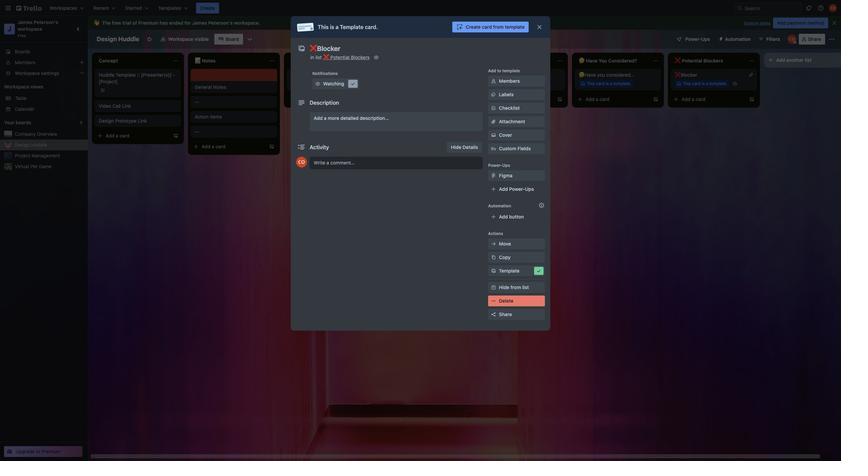 Task type: describe. For each thing, give the bounding box(es) containing it.
add payment method
[[778, 20, 825, 26]]

automation inside 'button'
[[726, 36, 751, 42]]

1 vertical spatial christina overa (christinaovera) image
[[296, 157, 307, 168]]

power- inside add power-ups link
[[510, 186, 525, 192]]

free
[[112, 20, 121, 26]]

add down figma
[[499, 186, 508, 192]]

for
[[185, 20, 191, 26]]

this for 🙋question
[[491, 81, 499, 86]]

filters button
[[757, 34, 783, 45]]

star or unstar board image
[[147, 37, 152, 42]]

sm image for checklist
[[491, 105, 497, 112]]

🤔have
[[579, 72, 596, 78]]

[what
[[510, 72, 523, 78]]

game
[[39, 164, 52, 169]]

add a card down you
[[586, 96, 610, 102]]

add to template
[[489, 68, 520, 73]]

ups inside button
[[702, 36, 711, 42]]

activity
[[310, 144, 329, 151]]

0 vertical spatial share
[[809, 36, 822, 42]]

create for create card from template
[[466, 24, 481, 30]]

list for add another list
[[806, 57, 812, 63]]

create from template… image
[[269, 144, 275, 150]]

[i
[[315, 72, 318, 78]]

to for premium
[[36, 449, 40, 455]]

copy
[[499, 255, 511, 260]]

a down design prototype link
[[116, 133, 118, 139]]

explore
[[745, 21, 759, 26]]

1 horizontal spatial share button
[[799, 34, 826, 45]]

about...?]
[[525, 72, 545, 78]]

add a more detailed description…
[[314, 115, 389, 121]]

move link
[[489, 239, 545, 250]]

sm image for hide from list
[[491, 285, 497, 291]]

sm image for template
[[491, 268, 497, 275]]

a up in list ❌ potential blockers
[[336, 24, 339, 30]]

🤔have you considered...
[[579, 72, 635, 78]]

template. for really
[[326, 81, 344, 86]]

the
[[102, 20, 111, 26]]

a left more
[[324, 115, 327, 121]]

in
[[311, 54, 314, 60]]

checklist
[[499, 105, 520, 111]]

hide details
[[451, 144, 478, 150]]

upgrade to premium
[[16, 449, 61, 455]]

video
[[99, 103, 111, 109]]

payment
[[788, 20, 807, 26]]

a down 👍positive
[[308, 96, 311, 102]]

1 horizontal spatial members link
[[489, 76, 545, 87]]

explore plans
[[745, 21, 771, 26]]

add down design prototype link
[[106, 133, 115, 139]]

add down 🤔have
[[586, 96, 595, 102]]

custom fields button
[[489, 145, 545, 152]]

table link
[[15, 95, 84, 102]]

👍positive
[[291, 72, 314, 78]]

a down ❌blocker link
[[707, 81, 709, 86]]

Search field
[[743, 3, 802, 13]]

design prototype link
[[99, 118, 147, 124]]

2 -- from the top
[[195, 129, 199, 135]]

calendar
[[15, 106, 35, 112]]

add left labels
[[490, 96, 499, 102]]

sm image for labels
[[491, 91, 497, 98]]

power-ups button
[[672, 34, 715, 45]]

in list ❌ potential blockers
[[311, 54, 370, 60]]

add power-ups link
[[489, 184, 545, 195]]

huddle inside the huddle template :: [presenter(s)] - [project]
[[99, 72, 114, 78]]

4 template. from the left
[[710, 81, 728, 86]]

0 horizontal spatial share button
[[489, 310, 545, 320]]

🙋question [what about...?]
[[483, 72, 545, 78]]

button
[[510, 214, 524, 220]]

delete
[[499, 298, 514, 304]]

sm image for delete
[[491, 298, 497, 305]]

this for 🤔have
[[587, 81, 595, 86]]

peterson's inside james peterson's workspace free
[[34, 19, 58, 25]]

has
[[160, 20, 168, 26]]

sm image inside watching button
[[350, 81, 357, 87]]

overview
[[37, 131, 57, 137]]

is for 👍positive
[[318, 81, 321, 86]]

labels
[[499, 92, 514, 97]]

pet
[[30, 164, 38, 169]]

Write a comment text field
[[310, 157, 483, 169]]

description…
[[360, 115, 389, 121]]

items
[[210, 114, 222, 120]]

create card from template
[[466, 24, 525, 30]]

create card from template button
[[453, 22, 529, 32]]

a down 🤔have you considered...
[[610, 81, 613, 86]]

views
[[30, 84, 43, 90]]

plans
[[761, 21, 771, 26]]

this down ❌blocker
[[683, 81, 691, 86]]

card.
[[365, 24, 378, 30]]

a down the "items"
[[212, 144, 214, 150]]

sm image for watching
[[315, 81, 321, 87]]

method
[[808, 20, 825, 26]]

company overview
[[15, 131, 57, 137]]

video call link link
[[99, 103, 177, 110]]

add left description
[[298, 96, 307, 102]]

hide from list
[[499, 285, 529, 291]]

you
[[598, 72, 605, 78]]

is for 🤔have
[[606, 81, 609, 86]]

huddle template :: [presenter(s)] - [project] link
[[99, 72, 177, 85]]

add a card up checklist
[[490, 96, 514, 102]]

sm image inside template button
[[536, 268, 543, 275]]

huddle inside board name text field
[[118, 36, 139, 43]]

sm image for copy
[[491, 254, 497, 261]]

cover link
[[489, 130, 545, 141]]

delete link
[[489, 296, 545, 307]]

design huddle link
[[15, 142, 84, 149]]

general
[[195, 84, 212, 90]]

another
[[787, 57, 804, 63]]

actions
[[489, 231, 504, 236]]

design huddle inside design huddle link
[[15, 142, 47, 148]]

1 horizontal spatial ups
[[525, 186, 534, 192]]

virtual
[[15, 164, 29, 169]]

0 horizontal spatial list
[[316, 54, 322, 60]]

members for leftmost members link
[[15, 60, 35, 65]]

workspace inside james peterson's workspace free
[[18, 26, 42, 32]]

0 vertical spatial template
[[340, 24, 364, 30]]

a down you
[[596, 96, 599, 102]]

create button
[[196, 3, 219, 14]]

add down ❌blocker
[[682, 96, 691, 102]]

🙋question
[[483, 72, 509, 78]]

0 horizontal spatial premium
[[41, 449, 61, 455]]

video call link
[[99, 103, 131, 109]]

1 -- from the top
[[195, 99, 199, 105]]

virtual pet game
[[15, 164, 52, 169]]

workspace visible
[[168, 36, 209, 42]]

edit card image
[[749, 72, 754, 77]]

your boards
[[4, 120, 31, 126]]

0 horizontal spatial members link
[[0, 57, 88, 68]]

liked...]
[[333, 72, 349, 78]]

a down ❌blocker
[[692, 96, 695, 102]]

james peterson's workspace link
[[18, 19, 59, 32]]

workspace inside banner
[[234, 20, 259, 26]]

add left the another
[[777, 57, 786, 63]]

description
[[310, 100, 339, 106]]

james inside james peterson's workspace free
[[18, 19, 32, 25]]

1 horizontal spatial from
[[511, 285, 521, 291]]

❌ potential blockers link
[[323, 54, 370, 60]]

add a card button down action items link
[[191, 141, 267, 152]]

really
[[320, 72, 331, 78]]

add a card down design prototype link
[[106, 133, 130, 139]]

sm image for move
[[491, 241, 497, 248]]

watching button
[[313, 78, 359, 89]]

custom fields
[[499, 146, 531, 152]]

details
[[463, 144, 478, 150]]

customize views image
[[247, 36, 253, 43]]

cover
[[499, 132, 512, 138]]

add a card button down ❌blocker link
[[671, 94, 747, 105]]

considered...
[[607, 72, 635, 78]]

a up checklist
[[500, 96, 503, 102]]

add a card down [i
[[298, 96, 322, 102]]

add power-ups
[[499, 186, 534, 192]]

this for 👍positive
[[299, 81, 307, 86]]

1 -- link from the top
[[195, 99, 273, 106]]

sm image for members
[[491, 78, 497, 85]]

create for create
[[200, 5, 215, 11]]

add a card button down 🤔have you considered... link
[[575, 94, 651, 105]]



Task type: locate. For each thing, give the bounding box(es) containing it.
2 vertical spatial huddle
[[31, 142, 47, 148]]

0 horizontal spatial sm image
[[315, 81, 321, 87]]

1 horizontal spatial hide
[[499, 285, 510, 291]]

sm image inside 'checklist' link
[[491, 105, 497, 112]]

link
[[122, 103, 131, 109], [138, 118, 147, 124]]

design for design prototype link link
[[99, 118, 114, 124]]

1 horizontal spatial christina overa (christinaovera) image
[[830, 4, 838, 12]]

Board name text field
[[93, 34, 143, 45]]

-- up action
[[195, 99, 199, 105]]

1 vertical spatial ups
[[503, 163, 511, 168]]

0 vertical spatial workspace
[[234, 20, 259, 26]]

1 horizontal spatial members
[[499, 78, 520, 84]]

james right 'for'
[[192, 20, 207, 26]]

workspace for workspace visible
[[168, 36, 193, 42]]

4 this card is a template. from the left
[[683, 81, 728, 86]]

template. for considered...
[[614, 81, 632, 86]]

2 vertical spatial ups
[[525, 186, 534, 192]]

add inside banner
[[778, 20, 787, 26]]

1 vertical spatial -- link
[[195, 129, 273, 135]]

template. down ❌blocker link
[[710, 81, 728, 86]]

1 horizontal spatial james
[[192, 20, 207, 26]]

board link
[[214, 34, 243, 45]]

fields
[[518, 146, 531, 152]]

0 horizontal spatial ups
[[503, 163, 511, 168]]

peterson's up boards link
[[34, 19, 58, 25]]

0 horizontal spatial share
[[499, 312, 512, 318]]

ended
[[169, 20, 183, 26]]

1 template. from the left
[[326, 81, 344, 86]]

0 horizontal spatial peterson's
[[34, 19, 58, 25]]

this up ❌
[[318, 24, 329, 30]]

template
[[505, 24, 525, 30], [503, 68, 520, 73]]

trial
[[122, 20, 131, 26]]

0 vertical spatial sm image
[[315, 81, 321, 87]]

sm image
[[315, 81, 321, 87], [491, 268, 497, 275]]

1 horizontal spatial list
[[523, 285, 529, 291]]

sm image inside delete link
[[491, 298, 497, 305]]

add a more detailed description… link
[[310, 112, 483, 131]]

0 horizontal spatial hide
[[451, 144, 462, 150]]

link for video call link
[[122, 103, 131, 109]]

peterson's up board link
[[208, 20, 233, 26]]

workspace
[[168, 36, 193, 42], [4, 84, 29, 90]]

is down ❌blocker link
[[702, 81, 705, 86]]

management
[[32, 153, 60, 159]]

0 vertical spatial premium
[[138, 20, 159, 26]]

0 horizontal spatial huddle
[[31, 142, 47, 148]]

automation down explore
[[726, 36, 751, 42]]

list inside hide from list link
[[523, 285, 529, 291]]

0 horizontal spatial james
[[18, 19, 32, 25]]

0 horizontal spatial design huddle
[[15, 142, 47, 148]]

0 vertical spatial template
[[505, 24, 525, 30]]

1 vertical spatial create
[[466, 24, 481, 30]]

members down "🙋question [what about...?]"
[[499, 78, 520, 84]]

add down action items
[[202, 144, 211, 150]]

workspace down 👋 the free trial of premium has ended for james peterson's workspace . on the left of page
[[168, 36, 193, 42]]

notifications
[[313, 71, 338, 76]]

is down 👍positive [i really liked...]
[[318, 81, 321, 86]]

1 vertical spatial share
[[499, 312, 512, 318]]

link for design prototype link
[[138, 118, 147, 124]]

2 horizontal spatial list
[[806, 57, 812, 63]]

design huddle
[[97, 36, 139, 43], [15, 142, 47, 148]]

add left more
[[314, 115, 323, 121]]

peterson's
[[34, 19, 58, 25], [208, 20, 233, 26]]

sm image inside labels link
[[491, 91, 497, 98]]

0 vertical spatial power-ups
[[686, 36, 711, 42]]

0 horizontal spatial link
[[122, 103, 131, 109]]

sm image down copy link
[[491, 268, 497, 275]]

0 vertical spatial members link
[[0, 57, 88, 68]]

1 vertical spatial power-
[[489, 163, 503, 168]]

list right in
[[316, 54, 322, 60]]

to right upgrade
[[36, 449, 40, 455]]

1 vertical spatial members link
[[489, 76, 545, 87]]

sm image down copy link
[[536, 268, 543, 275]]

1 horizontal spatial premium
[[138, 20, 159, 26]]

from inside button
[[494, 24, 504, 30]]

add board image
[[78, 120, 84, 126]]

hide for hide details
[[451, 144, 462, 150]]

members
[[15, 60, 35, 65], [499, 78, 520, 84]]

sm image down "add to template"
[[491, 78, 497, 85]]

1 vertical spatial template
[[503, 68, 520, 73]]

a down the really at the top
[[322, 81, 324, 86]]

sm image inside the move link
[[491, 241, 497, 248]]

2 template. from the left
[[518, 81, 536, 86]]

1 horizontal spatial power-ups
[[686, 36, 711, 42]]

sm image right the power-ups button
[[716, 34, 726, 43]]

1 vertical spatial power-ups
[[489, 163, 511, 168]]

0 vertical spatial --
[[195, 99, 199, 105]]

1 vertical spatial from
[[511, 285, 521, 291]]

wave image
[[93, 20, 99, 26]]

0 vertical spatial from
[[494, 24, 504, 30]]

👍positive [i really liked...] link
[[291, 72, 369, 78]]

this is a template card.
[[318, 24, 378, 30]]

sm image left figma
[[491, 173, 497, 179]]

is for 🙋question
[[510, 81, 513, 86]]

upgrade to premium link
[[4, 447, 83, 458]]

3 this card is a template. from the left
[[587, 81, 632, 86]]

more
[[328, 115, 339, 121]]

this card is a template. for [i
[[299, 81, 344, 86]]

- inside the huddle template :: [presenter(s)] - [project]
[[173, 72, 175, 78]]

-- link down action items link
[[195, 129, 273, 135]]

2 -- link from the top
[[195, 129, 273, 135]]

0 horizontal spatial power-
[[489, 163, 503, 168]]

1 vertical spatial hide
[[499, 285, 510, 291]]

is down "🙋question [what about...?]"
[[510, 81, 513, 86]]

sm image left the cover
[[491, 132, 497, 139]]

1 horizontal spatial huddle
[[99, 72, 114, 78]]

1 horizontal spatial sm image
[[491, 268, 497, 275]]

this card is a template.
[[299, 81, 344, 86], [491, 81, 536, 86], [587, 81, 632, 86], [683, 81, 728, 86]]

to for template
[[498, 68, 502, 73]]

0 vertical spatial design
[[97, 36, 117, 43]]

sm image inside copy link
[[491, 254, 497, 261]]

this down "🙋question"
[[491, 81, 499, 86]]

this card is a template. for [what
[[491, 81, 536, 86]]

move
[[499, 241, 511, 247]]

project management link
[[15, 153, 84, 159]]

link right call
[[122, 103, 131, 109]]

0 vertical spatial huddle
[[118, 36, 139, 43]]

add a card
[[298, 96, 322, 102], [490, 96, 514, 102], [586, 96, 610, 102], [682, 96, 706, 102], [106, 133, 130, 139], [202, 144, 226, 150]]

0 vertical spatial ups
[[702, 36, 711, 42]]

action items
[[195, 114, 222, 120]]

automation button
[[716, 34, 755, 45]]

upgrade
[[16, 449, 35, 455]]

huddle up [project]
[[99, 72, 114, 78]]

sm image down actions
[[491, 241, 497, 248]]

sm image for automation
[[716, 34, 726, 43]]

1 horizontal spatial share
[[809, 36, 822, 42]]

-
[[173, 72, 175, 78], [195, 99, 197, 105], [197, 99, 199, 105], [195, 129, 197, 135], [197, 129, 199, 135]]

1 vertical spatial sm image
[[491, 268, 497, 275]]

huddle up "project management"
[[31, 142, 47, 148]]

list right the another
[[806, 57, 812, 63]]

design for design huddle link
[[15, 142, 30, 148]]

1 vertical spatial design
[[99, 118, 114, 124]]

open information menu image
[[818, 5, 825, 12]]

christina overa (christinaovera) image
[[788, 35, 797, 44]]

1 vertical spatial link
[[138, 118, 147, 124]]

workspace up free
[[18, 26, 42, 32]]

sm image down [i
[[315, 81, 321, 87]]

template button
[[489, 266, 545, 277]]

detailed
[[341, 115, 359, 121]]

2 horizontal spatial ups
[[702, 36, 711, 42]]

1 horizontal spatial create
[[466, 24, 481, 30]]

workspace inside button
[[168, 36, 193, 42]]

2 this card is a template. from the left
[[491, 81, 536, 86]]

members link up labels link
[[489, 76, 545, 87]]

share button down method
[[799, 34, 826, 45]]

power- inside button
[[686, 36, 702, 42]]

-- link
[[195, 99, 273, 106], [195, 129, 273, 135]]

this down 👍positive
[[299, 81, 307, 86]]

primary element
[[0, 0, 842, 16]]

members down boards
[[15, 60, 35, 65]]

sm image
[[716, 34, 726, 43], [373, 54, 380, 61], [491, 78, 497, 85], [350, 81, 357, 87], [491, 91, 497, 98], [491, 105, 497, 112], [491, 132, 497, 139], [491, 173, 497, 179], [491, 241, 497, 248], [491, 254, 497, 261], [536, 268, 543, 275], [491, 285, 497, 291], [491, 298, 497, 305]]

0 horizontal spatial workspace
[[4, 84, 29, 90]]

0 vertical spatial members
[[15, 60, 35, 65]]

list for hide from list
[[523, 285, 529, 291]]

1 horizontal spatial workspace
[[234, 20, 259, 26]]

0 horizontal spatial members
[[15, 60, 35, 65]]

1 horizontal spatial automation
[[726, 36, 751, 42]]

3 template. from the left
[[614, 81, 632, 86]]

design down the video
[[99, 118, 114, 124]]

automation up add button
[[489, 204, 512, 209]]

search image
[[738, 5, 743, 11]]

0 vertical spatial share button
[[799, 34, 826, 45]]

christina overa (christinaovera) image
[[830, 4, 838, 12], [296, 157, 307, 168]]

premium inside banner
[[138, 20, 159, 26]]

this card is a template. down ❌blocker link
[[683, 81, 728, 86]]

members link
[[0, 57, 88, 68], [489, 76, 545, 87]]

2 vertical spatial design
[[15, 142, 30, 148]]

0 horizontal spatial automation
[[489, 204, 512, 209]]

your boards with 4 items element
[[4, 119, 68, 127]]

hide details link
[[447, 142, 482, 153]]

your
[[4, 120, 14, 126]]

add a card button down watching
[[287, 94, 363, 105]]

add button
[[499, 214, 524, 220]]

sm image inside template button
[[491, 268, 497, 275]]

sm image for cover
[[491, 132, 497, 139]]

add left [what
[[489, 68, 496, 73]]

ups left automation 'button' at right top
[[702, 36, 711, 42]]

share down delete on the right bottom of the page
[[499, 312, 512, 318]]

peterson's inside banner
[[208, 20, 233, 26]]

-- link up action items link
[[195, 99, 273, 106]]

add a card button down design prototype link link
[[95, 131, 171, 141]]

card inside button
[[482, 24, 492, 30]]

template. for about...?]
[[518, 81, 536, 86]]

sm image right blockers
[[373, 54, 380, 61]]

[project]
[[99, 79, 118, 85]]

sm image inside hide from list link
[[491, 285, 497, 291]]

company overview link
[[15, 131, 84, 138]]

sm image left copy
[[491, 254, 497, 261]]

share down method
[[809, 36, 822, 42]]

table
[[15, 95, 27, 101]]

notes:
[[213, 84, 227, 90]]

project management
[[15, 153, 60, 159]]

1 vertical spatial workspace
[[18, 26, 42, 32]]

banner containing 👋
[[88, 16, 842, 30]]

a
[[336, 24, 339, 30], [322, 81, 324, 86], [514, 81, 517, 86], [610, 81, 613, 86], [707, 81, 709, 86], [308, 96, 311, 102], [500, 96, 503, 102], [596, 96, 599, 102], [692, 96, 695, 102], [324, 115, 327, 121], [116, 133, 118, 139], [212, 144, 214, 150]]

ups up add button button
[[525, 186, 534, 192]]

add a card button up checklist
[[479, 94, 555, 105]]

template inside the huddle template :: [presenter(s)] - [project]
[[116, 72, 136, 78]]

2 horizontal spatial power-
[[686, 36, 702, 42]]

link down video call link link
[[138, 118, 147, 124]]

sm image right watching
[[350, 81, 357, 87]]

boards
[[16, 120, 31, 126]]

list inside add another list button
[[806, 57, 812, 63]]

workspace views
[[4, 84, 43, 90]]

1 vertical spatial premium
[[41, 449, 61, 455]]

hide
[[451, 144, 462, 150], [499, 285, 510, 291]]

design huddle down 'company overview'
[[15, 142, 47, 148]]

template inside button
[[505, 24, 525, 30]]

general notes:
[[195, 84, 227, 90]]

j
[[8, 25, 11, 33]]

add button button
[[489, 212, 545, 223]]

premium right of
[[138, 20, 159, 26]]

0 vertical spatial workspace
[[168, 36, 193, 42]]

hide up delete on the right bottom of the page
[[499, 285, 510, 291]]

1 vertical spatial huddle
[[99, 72, 114, 78]]

1 vertical spatial automation
[[489, 204, 512, 209]]

1 vertical spatial share button
[[489, 310, 545, 320]]

this card is a template. down 🤔have you considered...
[[587, 81, 632, 86]]

0 notifications image
[[805, 4, 813, 12]]

1 horizontal spatial workspace
[[168, 36, 193, 42]]

add left "button"
[[499, 214, 508, 220]]

workspace for workspace views
[[4, 84, 29, 90]]

create inside button
[[200, 5, 215, 11]]

1 vertical spatial workspace
[[4, 84, 29, 90]]

sm image left labels
[[491, 91, 497, 98]]

1 horizontal spatial link
[[138, 118, 147, 124]]

👋
[[93, 20, 99, 26]]

0 vertical spatial -- link
[[195, 99, 273, 106]]

0 vertical spatial power-
[[686, 36, 702, 42]]

template. down 🙋question [what about...?] link
[[518, 81, 536, 86]]

hide left details
[[451, 144, 462, 150]]

attachment
[[499, 119, 525, 124]]

sm image left delete on the right bottom of the page
[[491, 298, 497, 305]]

1 horizontal spatial to
[[498, 68, 502, 73]]

this card is a template. down "🙋question [what about...?]"
[[491, 81, 536, 86]]

power-ups inside button
[[686, 36, 711, 42]]

james inside banner
[[192, 20, 207, 26]]

1 this card is a template. from the left
[[299, 81, 344, 86]]

1 horizontal spatial template
[[340, 24, 364, 30]]

❌blocker
[[675, 72, 698, 78]]

0 horizontal spatial create
[[200, 5, 215, 11]]

workspace visible button
[[156, 34, 213, 45]]

power-ups
[[686, 36, 711, 42], [489, 163, 511, 168]]

a down "🙋question [what about...?]"
[[514, 81, 517, 86]]

2 vertical spatial template
[[499, 268, 520, 274]]

template. down 👍positive [i really liked...] link at the top of page
[[326, 81, 344, 86]]

0 vertical spatial to
[[498, 68, 502, 73]]

sm image inside automation 'button'
[[716, 34, 726, 43]]

None text field
[[307, 43, 530, 55]]

members link down boards
[[0, 57, 88, 68]]

members for right members link
[[499, 78, 520, 84]]

sm image left the hide from list
[[491, 285, 497, 291]]

is up in list ❌ potential blockers
[[330, 24, 334, 30]]

add a card down ❌blocker
[[682, 96, 706, 102]]

show menu image
[[829, 36, 836, 43]]

design inside board name text field
[[97, 36, 117, 43]]

banner
[[88, 16, 842, 30]]

0 vertical spatial design huddle
[[97, 36, 139, 43]]

action items link
[[195, 114, 273, 120]]

company
[[15, 131, 36, 137]]

action
[[195, 114, 209, 120]]

1 horizontal spatial peterson's
[[208, 20, 233, 26]]

template inside template button
[[499, 268, 520, 274]]

0 horizontal spatial christina overa (christinaovera) image
[[296, 157, 307, 168]]

blockers
[[351, 54, 370, 60]]

premium right upgrade
[[41, 449, 61, 455]]

0 vertical spatial create
[[200, 5, 215, 11]]

0 horizontal spatial power-ups
[[489, 163, 511, 168]]

[presenter(s)]
[[141, 72, 172, 78]]

design huddle down free
[[97, 36, 139, 43]]

this card is a template. for you
[[587, 81, 632, 86]]

1 vertical spatial template
[[116, 72, 136, 78]]

🙋question [what about...?] link
[[483, 72, 562, 78]]

is down 🤔have you considered...
[[606, 81, 609, 86]]

sm image inside "cover" link
[[491, 132, 497, 139]]

add payment method button
[[774, 18, 829, 28]]

-- down action
[[195, 129, 199, 135]]

this down 🤔have
[[587, 81, 595, 86]]

add a card down the "items"
[[202, 144, 226, 150]]

to left [what
[[498, 68, 502, 73]]

0 vertical spatial automation
[[726, 36, 751, 42]]

checklist link
[[489, 103, 545, 114]]

❌blocker link
[[675, 72, 754, 78]]

0 vertical spatial christina overa (christinaovera) image
[[830, 4, 838, 12]]

create from template… image
[[558, 97, 563, 102], [654, 97, 659, 102], [750, 97, 755, 102], [173, 133, 179, 139]]

boards link
[[0, 46, 88, 57]]

sm image for figma
[[491, 173, 497, 179]]

sm image inside watching button
[[315, 81, 321, 87]]

explore plans button
[[745, 19, 771, 27]]

workspace up table
[[4, 84, 29, 90]]

huddle
[[118, 36, 139, 43], [99, 72, 114, 78], [31, 142, 47, 148]]

2 horizontal spatial template
[[499, 268, 520, 274]]

hide for hide from list
[[499, 285, 510, 291]]

1 vertical spatial design huddle
[[15, 142, 47, 148]]

watching
[[323, 81, 344, 87]]

::
[[137, 72, 140, 78]]

template. down considered... on the right top of the page
[[614, 81, 632, 86]]

1 horizontal spatial design huddle
[[97, 36, 139, 43]]

0 vertical spatial link
[[122, 103, 131, 109]]

list
[[316, 54, 322, 60], [806, 57, 812, 63], [523, 285, 529, 291]]

1 vertical spatial --
[[195, 129, 199, 135]]

ups
[[702, 36, 711, 42], [503, 163, 511, 168], [525, 186, 534, 192]]

sm image inside members link
[[491, 78, 497, 85]]

boards
[[15, 49, 30, 54]]

create inside button
[[466, 24, 481, 30]]

0 vertical spatial hide
[[451, 144, 462, 150]]

share button
[[799, 34, 826, 45], [489, 310, 545, 320]]

list up delete link
[[523, 285, 529, 291]]

share button down delete link
[[489, 310, 545, 320]]

sm image left checklist
[[491, 105, 497, 112]]

❌
[[323, 54, 329, 60]]

1 horizontal spatial power-
[[510, 186, 525, 192]]

0 horizontal spatial from
[[494, 24, 504, 30]]

design huddle inside board name text field
[[97, 36, 139, 43]]

james up free
[[18, 19, 32, 25]]

j link
[[4, 24, 15, 35]]



Task type: vqa. For each thing, say whether or not it's contained in the screenshot.
in list ❌ Potential Blockers
yes



